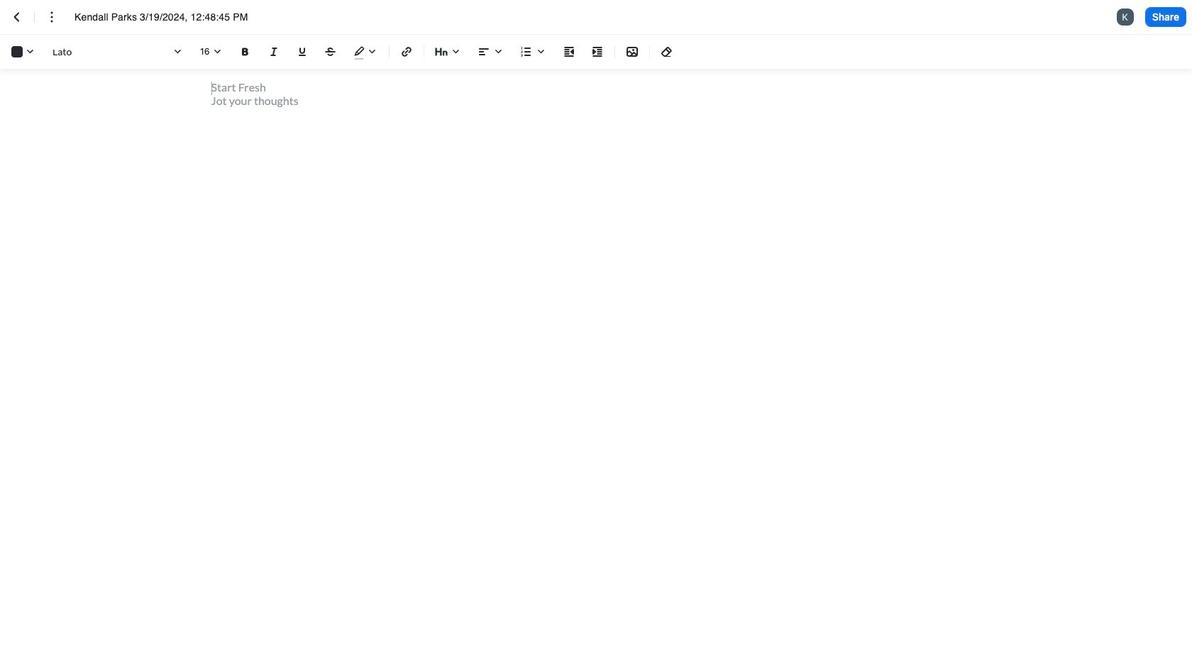 Task type: locate. For each thing, give the bounding box(es) containing it.
decrease indent image
[[561, 43, 578, 60]]

more image
[[43, 9, 60, 26]]

strikethrough image
[[322, 43, 339, 60]]

all notes image
[[9, 9, 26, 26]]

insert image image
[[624, 43, 641, 60]]

None text field
[[75, 10, 268, 24]]

kendall parks image
[[1117, 9, 1134, 26]]

link image
[[398, 43, 415, 60]]



Task type: vqa. For each thing, say whether or not it's contained in the screenshot.
THE "RECORDINGS"
no



Task type: describe. For each thing, give the bounding box(es) containing it.
clear style image
[[659, 43, 676, 60]]

bold image
[[237, 43, 254, 60]]

italic image
[[265, 43, 282, 60]]

underline image
[[294, 43, 311, 60]]

increase indent image
[[589, 43, 606, 60]]



